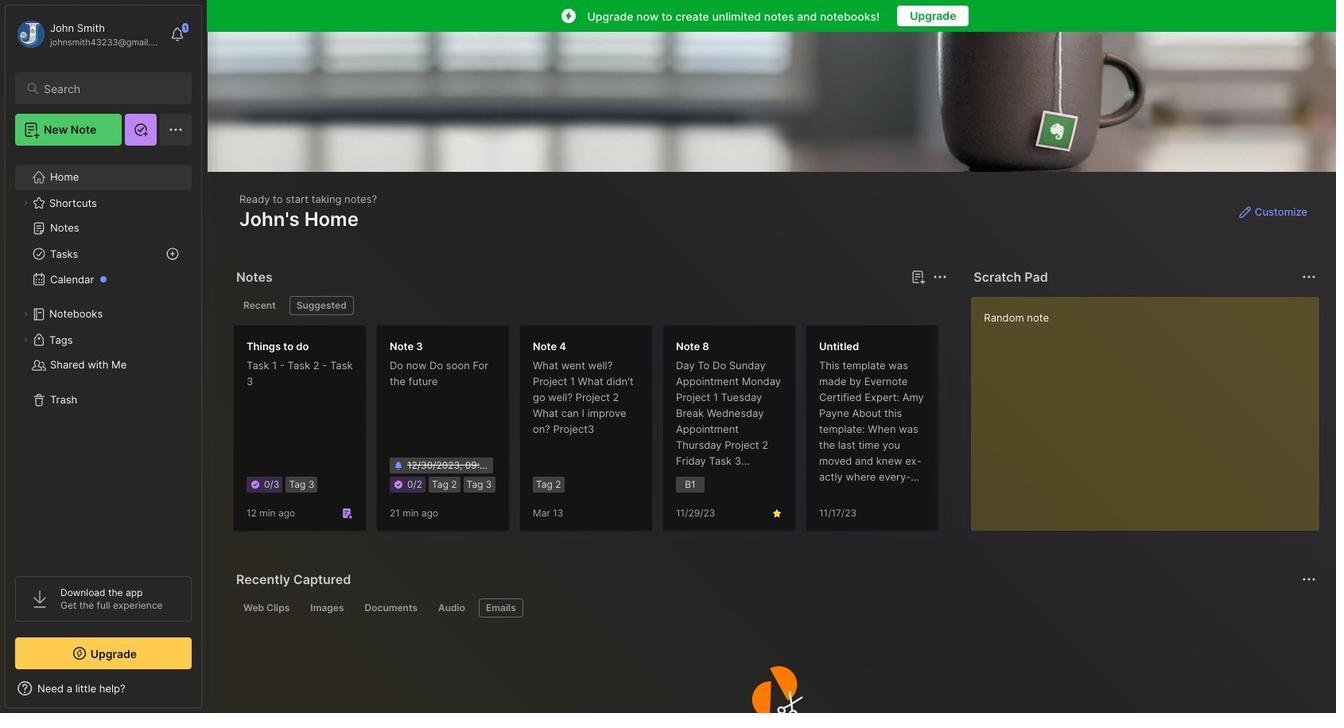 Task type: vqa. For each thing, say whether or not it's contained in the screenshot.
New popup button at top left
no



Task type: describe. For each thing, give the bounding box(es) containing it.
Search text field
[[44, 81, 177, 96]]

1 tab list from the top
[[236, 296, 946, 315]]

1 more actions field from the left
[[930, 266, 952, 288]]

more actions image for first more actions field from right
[[1300, 267, 1319, 286]]

WHAT'S NEW field
[[6, 676, 201, 701]]

2 tab list from the top
[[236, 598, 1315, 618]]

expand tags image
[[21, 335, 30, 345]]

Start writing… text field
[[985, 297, 1319, 518]]

Account field
[[15, 18, 162, 50]]

tree inside main element
[[6, 155, 201, 562]]



Task type: locate. For each thing, give the bounding box(es) containing it.
2 more actions image from the left
[[1300, 267, 1319, 286]]

tab
[[236, 296, 283, 315], [289, 296, 354, 315], [236, 598, 297, 618], [303, 598, 351, 618], [358, 598, 425, 618], [431, 598, 473, 618], [479, 598, 523, 618]]

main element
[[0, 0, 207, 713]]

0 vertical spatial tab list
[[236, 296, 946, 315]]

none search field inside main element
[[44, 79, 177, 98]]

1 more actions image from the left
[[931, 267, 950, 286]]

click to collapse image
[[201, 684, 213, 703]]

tree
[[6, 155, 201, 562]]

row group
[[233, 325, 1337, 541]]

More actions field
[[930, 266, 952, 288], [1299, 266, 1321, 288]]

1 horizontal spatial more actions field
[[1299, 266, 1321, 288]]

1 vertical spatial tab list
[[236, 598, 1315, 618]]

None search field
[[44, 79, 177, 98]]

0 horizontal spatial more actions image
[[931, 267, 950, 286]]

more actions image
[[931, 267, 950, 286], [1300, 267, 1319, 286]]

expand notebooks image
[[21, 310, 30, 319]]

2 more actions field from the left
[[1299, 266, 1321, 288]]

1 horizontal spatial more actions image
[[1300, 267, 1319, 286]]

0 horizontal spatial more actions field
[[930, 266, 952, 288]]

more actions image for second more actions field from the right
[[931, 267, 950, 286]]

tab list
[[236, 296, 946, 315], [236, 598, 1315, 618]]



